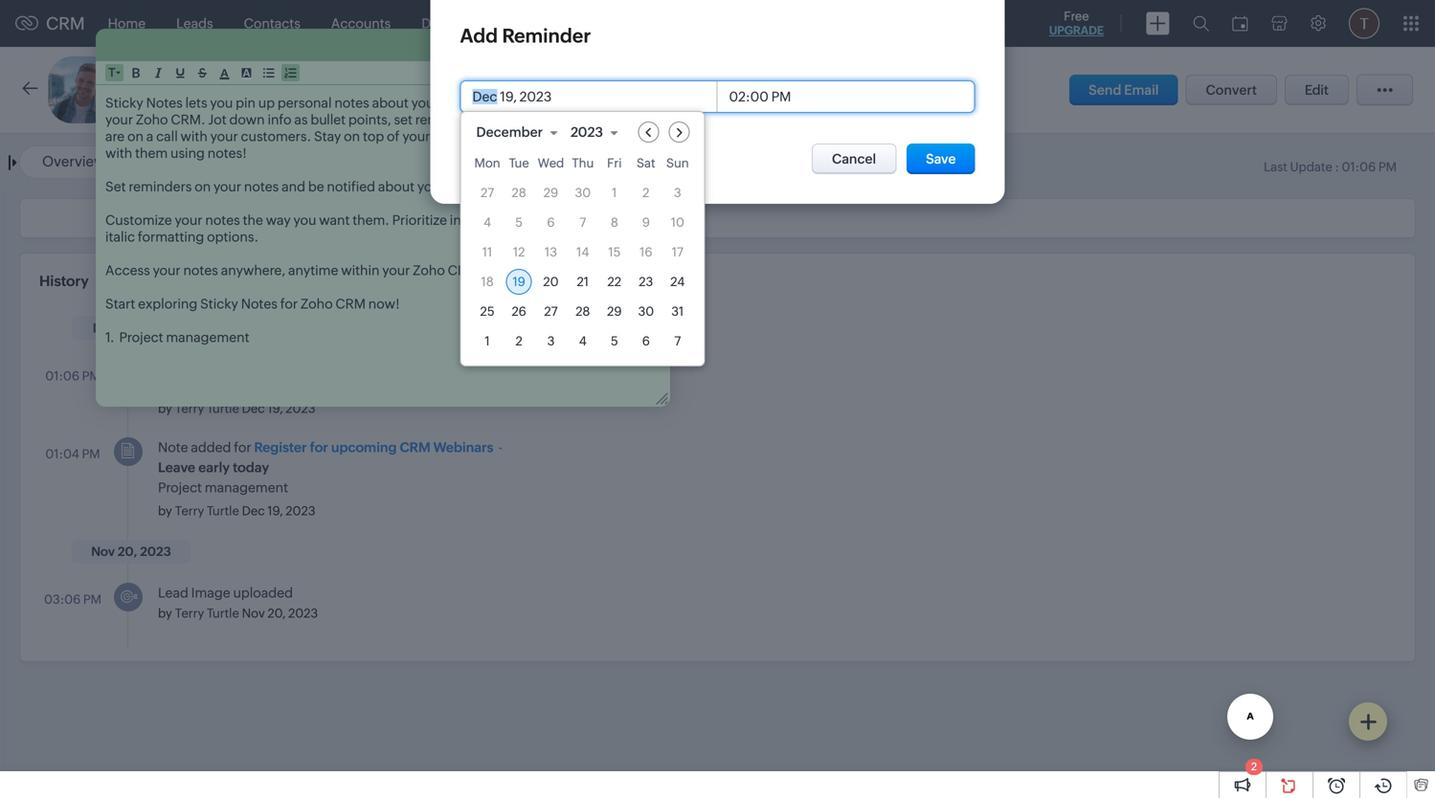 Task type: describe. For each thing, give the bounding box(es) containing it.
to-
[[554, 112, 571, 127]]

anytime
[[288, 263, 339, 278]]

0 horizontal spatial 28
[[512, 186, 527, 200]]

8 fri cell
[[611, 216, 619, 230]]

as
[[294, 112, 308, 127]]

customize
[[105, 213, 172, 228]]

customers.
[[241, 129, 311, 144]]

nov
[[242, 607, 265, 621]]

wright
[[490, 82, 535, 99]]

0 vertical spatial management
[[166, 330, 250, 345]]

16
[[640, 245, 653, 260]]

1 horizontal spatial on
[[195, 179, 211, 194]]

9
[[643, 216, 650, 230]]

you down dos
[[576, 129, 599, 144]]

leave
[[158, 460, 195, 476]]

exploring
[[138, 296, 198, 312]]

reminders
[[129, 179, 192, 194]]

contacts
[[244, 16, 301, 31]]

uploaded
[[233, 586, 293, 601]]

tasks link
[[471, 0, 536, 46]]

1 vertical spatial 7
[[675, 334, 681, 349]]

tue
[[509, 156, 529, 171]]

crm link
[[15, 14, 85, 33]]

01:06 pm
[[45, 369, 100, 384]]

create menu image
[[1147, 12, 1171, 35]]

20
[[543, 275, 559, 289]]

about for notified
[[378, 179, 415, 194]]

1 vertical spatial sticky
[[200, 296, 238, 312]]

turtle inside lead image uploaded by terry turtle nov 20, 2023
[[207, 607, 239, 621]]

accounts
[[331, 16, 391, 31]]

2 vertical spatial 2
[[1252, 762, 1258, 774]]

deals link
[[406, 0, 471, 46]]

sun
[[667, 156, 689, 171]]

sat
[[637, 156, 656, 171]]

way
[[266, 213, 291, 228]]

0 horizontal spatial 30
[[575, 186, 591, 200]]

last update : 01:06 pm
[[1265, 160, 1398, 174]]

profile image
[[1350, 8, 1380, 39]]

your down set
[[403, 129, 430, 144]]

2 horizontal spatial on
[[344, 129, 360, 144]]

2023 up note added for register for upcoming crm webinars - leave early today project management by terry turtle dec 19, 2023
[[286, 402, 316, 416]]

15
[[609, 245, 621, 260]]

and inside sticky notes lets you pin up personal notes about your official work items from within your zoho crm. jot down info as bullet points, set reminders, and create to-dos while you are on a call with your customers. stay on top of your customers' info before you engage with them using notes!
[[485, 112, 509, 127]]

you up jot on the left top
[[210, 95, 233, 111]]

down
[[229, 112, 265, 127]]

29 wed cell
[[544, 186, 559, 200]]

call
[[156, 129, 178, 144]]

mon tue wed thu
[[475, 156, 594, 171]]

:
[[1336, 160, 1340, 174]]

23
[[639, 275, 654, 289]]

for up today
[[234, 440, 252, 456]]

2 vertical spatial zoho
[[301, 296, 333, 312]]

lead image uploaded by terry turtle nov 20, 2023
[[158, 586, 318, 621]]

now!
[[369, 296, 400, 312]]

3 sun cell
[[674, 186, 682, 200]]

0 vertical spatial register
[[255, 362, 308, 377]]

using
[[171, 146, 205, 161]]

search element
[[1182, 0, 1221, 47]]

1 vertical spatial register for upcoming crm webinars link
[[254, 440, 494, 456]]

access your notes anywhere, anytime within your zoho crm account.
[[105, 263, 537, 278]]

saturday column header
[[633, 156, 659, 176]]

your up prioritize
[[418, 179, 445, 194]]

dec inside note added for register for upcoming crm webinars - leave early today project management by terry turtle dec 19, 2023
[[242, 504, 265, 519]]

0 horizontal spatial on
[[127, 129, 144, 144]]

1 horizontal spatial with
[[181, 129, 208, 144]]

1 horizontal spatial 5
[[611, 334, 619, 349]]

want
[[319, 213, 350, 228]]

0 horizontal spatial 4
[[484, 216, 492, 230]]

notes!
[[208, 146, 247, 161]]

14
[[577, 245, 590, 260]]

(sample)
[[287, 78, 369, 100]]

home link
[[93, 0, 161, 46]]

send
[[1089, 82, 1122, 98]]

17 sun cell
[[672, 245, 684, 260]]

underline,
[[590, 213, 653, 228]]

0 vertical spatial upcoming
[[332, 362, 398, 377]]

pin
[[236, 95, 256, 111]]

personal
[[278, 95, 332, 111]]

1 horizontal spatial 4
[[579, 334, 587, 349]]

2023 field
[[570, 122, 627, 143]]

history
[[39, 273, 89, 290]]

notes down formatting
[[183, 263, 218, 278]]

management inside note added for register for upcoming crm webinars - leave early today project management by terry turtle dec 19, 2023
[[205, 480, 288, 496]]

10 sun cell
[[671, 216, 685, 230]]

for down by terry turtle dec 19, 2023
[[310, 440, 328, 456]]

before
[[533, 129, 573, 144]]

free
[[1065, 9, 1090, 23]]

18 mon cell
[[481, 275, 494, 289]]

notes inside sticky notes lets you pin up personal notes about your official work items from within your zoho crm. jot down info as bullet points, set reminders, and create to-dos while you are on a call with your customers. stay on top of your customers' info before you engage with them using notes!
[[146, 95, 183, 111]]

1 vertical spatial info
[[506, 129, 530, 144]]

notes inside "customize your notes the way you want them. prioritize information with bold, underline, italic formatting options."
[[205, 213, 240, 228]]

customize your notes the way you want them. prioritize information with bold, underline, italic formatting options.
[[105, 213, 656, 245]]

them
[[135, 146, 168, 161]]

- inside note added for register for upcoming crm webinars - leave early today project management by terry turtle dec 19, 2023
[[499, 440, 503, 456]]

reminder
[[502, 25, 591, 47]]

send email button
[[1070, 75, 1179, 105]]

accounts link
[[316, 0, 406, 46]]

image
[[191, 586, 231, 601]]

while
[[596, 112, 630, 127]]

friday column header
[[602, 156, 628, 176]]

1 vertical spatial 01:06
[[45, 369, 79, 384]]

0 horizontal spatial within
[[341, 263, 380, 278]]

edit button
[[1285, 75, 1350, 105]]

pm for 03:06 pm
[[83, 593, 102, 607]]

2023 inside lead image uploaded by terry turtle nov 20, 2023
[[288, 607, 318, 621]]

1 horizontal spatial 29
[[607, 305, 622, 319]]

register for upcoming crm webinars
[[255, 362, 495, 377]]

contacts link
[[229, 0, 316, 46]]

0 vertical spatial webinars
[[435, 362, 495, 377]]

leads
[[176, 16, 213, 31]]

MMM D, YYYY text field
[[461, 81, 718, 112]]

21
[[577, 275, 589, 289]]

0 horizontal spatial 1
[[485, 334, 490, 349]]

deals
[[422, 16, 456, 31]]

1 vertical spatial zoho
[[413, 263, 445, 278]]

project management
[[119, 330, 250, 345]]

start
[[105, 296, 135, 312]]

1 vertical spatial notes
[[241, 296, 278, 312]]

your up now!
[[383, 263, 410, 278]]

0 vertical spatial 3
[[674, 186, 682, 200]]

0 vertical spatial info
[[268, 112, 292, 127]]

01:04 pm
[[45, 447, 100, 462]]

13
[[545, 245, 558, 260]]

anywhere,
[[221, 263, 286, 278]]

01:04
[[45, 447, 79, 462]]

email
[[1125, 82, 1160, 98]]

dos
[[571, 112, 594, 127]]

14 thu cell
[[577, 245, 590, 260]]

your up are
[[105, 112, 133, 127]]

your down notes!
[[214, 179, 241, 194]]

notified
[[327, 179, 376, 194]]

2023 inside field
[[571, 125, 604, 140]]

0 vertical spatial register for upcoming crm webinars link
[[255, 362, 495, 377]]

26
[[512, 305, 527, 319]]

stay
[[314, 129, 341, 144]]

within inside sticky notes lets you pin up personal notes about your official work items from within your zoho crm. jot down info as bullet points, set reminders, and create to-dos while you are on a call with your customers. stay on top of your customers' info before you engage with them using notes!
[[590, 95, 629, 111]]

save
[[926, 151, 957, 167]]

tasks
[[487, 16, 520, 31]]

0 vertical spatial 5
[[516, 216, 523, 230]]

12 tue cell
[[513, 245, 525, 260]]

set
[[394, 112, 413, 127]]

turtle inside note added for register for upcoming crm webinars - leave early today project management by terry turtle dec 19, 2023
[[207, 504, 239, 519]]

zoho inside sticky notes lets you pin up personal notes about your official work items from within your zoho crm. jot down info as bullet points, set reminders, and create to-dos while you are on a call with your customers. stay on top of your customers' info before you engage with them using notes!
[[136, 112, 168, 127]]

you up engage
[[632, 112, 655, 127]]

choose date dialog
[[460, 111, 705, 367]]

pm right :
[[1379, 160, 1398, 174]]

10
[[671, 216, 685, 230]]

today
[[233, 460, 269, 476]]



Task type: vqa. For each thing, say whether or not it's contained in the screenshot.


Task type: locate. For each thing, give the bounding box(es) containing it.
11 mon cell
[[483, 245, 493, 260]]

dec up today
[[242, 402, 265, 416]]

and
[[485, 112, 509, 127], [282, 179, 306, 194]]

with inside "customize your notes the way you want them. prioritize information with bold, underline, italic formatting options."
[[526, 213, 553, 228]]

turtle up added
[[207, 402, 239, 416]]

row containing 18
[[475, 269, 691, 295]]

about for notes
[[372, 95, 409, 111]]

1 vertical spatial 19,
[[268, 504, 283, 519]]

4 mon cell
[[484, 216, 492, 230]]

9 sat cell
[[643, 216, 650, 230]]

0 vertical spatial 2
[[643, 186, 650, 200]]

upcoming down now!
[[332, 362, 398, 377]]

row
[[475, 156, 691, 176], [475, 180, 691, 206], [475, 210, 691, 236], [475, 239, 691, 265], [475, 269, 691, 295], [475, 299, 691, 325], [475, 329, 691, 354]]

0 horizontal spatial notes
[[146, 95, 183, 111]]

1 turtle from the top
[[207, 402, 239, 416]]

grid inside choose date dialog
[[461, 152, 704, 366]]

1 horizontal spatial 1
[[612, 186, 617, 200]]

pm for 01:06 pm
[[82, 369, 100, 384]]

0 vertical spatial project
[[119, 330, 163, 345]]

0 horizontal spatial 3
[[548, 334, 555, 349]]

1 vertical spatial within
[[341, 263, 380, 278]]

0 vertical spatial 6
[[547, 216, 555, 230]]

notes up the in the top left of the page
[[244, 179, 279, 194]]

grid containing mon
[[461, 152, 704, 366]]

management
[[166, 330, 250, 345], [205, 480, 288, 496]]

for up by terry turtle dec 19, 2023
[[311, 362, 329, 377]]

tuesday column header
[[506, 156, 532, 176]]

lead
[[158, 586, 189, 601]]

1 vertical spatial 28
[[576, 305, 590, 319]]

2
[[643, 186, 650, 200], [516, 334, 523, 349], [1252, 762, 1258, 774]]

info up customers.
[[268, 112, 292, 127]]

engage
[[602, 129, 649, 144]]

cancel
[[832, 151, 877, 167]]

0 vertical spatial 7
[[580, 216, 587, 230]]

20,
[[268, 607, 286, 621]]

1 vertical spatial register
[[254, 440, 307, 456]]

your up 'exploring'
[[153, 263, 181, 278]]

-
[[374, 82, 378, 99], [499, 440, 503, 456]]

last
[[1265, 160, 1288, 174]]

1 horizontal spatial within
[[590, 95, 629, 111]]

with down crm.
[[181, 129, 208, 144]]

added
[[191, 440, 231, 456]]

account.
[[481, 263, 537, 278]]

meetings
[[551, 16, 609, 31]]

1 by from the top
[[158, 402, 172, 416]]

15 fri cell
[[609, 245, 621, 260]]

1 horizontal spatial 6
[[643, 334, 650, 349]]

3 row from the top
[[475, 210, 691, 236]]

on down using
[[195, 179, 211, 194]]

edit
[[1306, 82, 1330, 98]]

01:06
[[1343, 160, 1377, 174], [45, 369, 79, 384]]

0 vertical spatial with
[[181, 129, 208, 144]]

0 horizontal spatial 29
[[544, 186, 559, 200]]

28 tue cell
[[512, 186, 527, 200]]

27 mon cell
[[481, 186, 494, 200]]

0 horizontal spatial info
[[268, 112, 292, 127]]

7 up 14
[[580, 216, 587, 230]]

0 horizontal spatial 6
[[547, 216, 555, 230]]

terry
[[175, 402, 204, 416], [175, 504, 204, 519], [175, 607, 204, 621]]

0 vertical spatial 29
[[544, 186, 559, 200]]

set
[[105, 179, 126, 194]]

19, down today
[[268, 504, 283, 519]]

row containing mon
[[475, 156, 691, 176]]

pm for 01:04 pm
[[82, 447, 100, 462]]

0 vertical spatial 4
[[484, 216, 492, 230]]

official
[[442, 95, 485, 111]]

create menu element
[[1135, 0, 1182, 46]]

1 dec from the top
[[242, 402, 265, 416]]

crm inside note added for register for upcoming crm webinars - leave early today project management by terry turtle dec 19, 2023
[[400, 440, 431, 456]]

1 horizontal spatial -
[[499, 440, 503, 456]]

top
[[363, 129, 384, 144]]

pm
[[1379, 160, 1398, 174], [82, 369, 100, 384], [82, 447, 100, 462], [83, 593, 102, 607]]

1 row from the top
[[475, 156, 691, 176]]

fri
[[607, 156, 622, 171]]

29
[[544, 186, 559, 200], [607, 305, 622, 319]]

4 down 21
[[579, 334, 587, 349]]

thursday column header
[[570, 156, 596, 176]]

1 vertical spatial 29
[[607, 305, 622, 319]]

0 horizontal spatial 27
[[481, 186, 494, 200]]

and left 'be' at the left of page
[[282, 179, 306, 194]]

6
[[547, 216, 555, 230], [643, 334, 650, 349]]

sticky down anywhere,
[[200, 296, 238, 312]]

1 horizontal spatial 3
[[674, 186, 682, 200]]

terry inside lead image uploaded by terry turtle nov 20, 2023
[[175, 607, 204, 621]]

early
[[198, 460, 230, 476]]

2023 inside note added for register for upcoming crm webinars - leave early today project management by terry turtle dec 19, 2023
[[286, 504, 316, 519]]

0 vertical spatial zoho
[[136, 112, 168, 127]]

3 down 20
[[548, 334, 555, 349]]

within up now!
[[341, 263, 380, 278]]

1 vertical spatial 5
[[611, 334, 619, 349]]

access
[[105, 263, 150, 278]]

note added for register for upcoming crm webinars - leave early today project management by terry turtle dec 19, 2023
[[158, 440, 503, 519]]

information
[[450, 213, 523, 228]]

terry up note
[[175, 402, 204, 416]]

register
[[255, 362, 308, 377], [254, 440, 307, 456]]

3 down sunday column header
[[674, 186, 682, 200]]

terry down lead
[[175, 607, 204, 621]]

you right way
[[294, 213, 316, 228]]

turtle down early
[[207, 504, 239, 519]]

options.
[[207, 229, 259, 245]]

0 vertical spatial notes
[[146, 95, 183, 111]]

0 vertical spatial terry
[[175, 402, 204, 416]]

1 horizontal spatial info
[[506, 129, 530, 144]]

5 row from the top
[[475, 269, 691, 295]]

upcoming down register for upcoming crm webinars
[[331, 440, 397, 456]]

notes inside sticky notes lets you pin up personal notes about your official work items from within your zoho crm. jot down info as bullet points, set reminders, and create to-dos while you are on a call with your customers. stay on top of your customers' info before you engage with them using notes!
[[335, 95, 370, 111]]

1 horizontal spatial 30
[[638, 305, 654, 319]]

2 sat cell
[[643, 186, 650, 200]]

register up today
[[254, 440, 307, 456]]

1 vertical spatial turtle
[[207, 504, 239, 519]]

0 vertical spatial 30
[[575, 186, 591, 200]]

send email
[[1089, 82, 1160, 98]]

by up note
[[158, 402, 172, 416]]

buckley
[[381, 82, 434, 99]]

2023 up uploaded
[[286, 504, 316, 519]]

meetings link
[[536, 0, 624, 46]]

- inside mr. michael ruta (sample) - buckley miller & wright
[[374, 82, 378, 99]]

by down lead
[[158, 607, 172, 621]]

row containing 1
[[475, 329, 691, 354]]

be
[[308, 179, 324, 194]]

1 horizontal spatial 01:06
[[1343, 160, 1377, 174]]

December field
[[476, 122, 567, 143]]

0 horizontal spatial 5
[[516, 216, 523, 230]]

27 down the monday column header
[[481, 186, 494, 200]]

project down leave
[[158, 480, 202, 496]]

None text field
[[718, 81, 975, 112]]

register for upcoming crm webinars link down now!
[[255, 362, 495, 377]]

7 thu cell
[[580, 216, 587, 230]]

29 down 22 at the left of page
[[607, 305, 622, 319]]

0 vertical spatial 01:06
[[1343, 160, 1377, 174]]

with right 5 tue "cell"
[[526, 213, 553, 228]]

row containing 27
[[475, 180, 691, 206]]

2 vertical spatial with
[[526, 213, 553, 228]]

notes down anywhere,
[[241, 296, 278, 312]]

1 down 25
[[485, 334, 490, 349]]

2 horizontal spatial 2
[[1252, 762, 1258, 774]]

project inside note added for register for upcoming crm webinars - leave early today project management by terry turtle dec 19, 2023
[[158, 480, 202, 496]]

your up formatting
[[175, 213, 203, 228]]

5 up 12
[[516, 216, 523, 230]]

by inside note added for register for upcoming crm webinars - leave early today project management by terry turtle dec 19, 2023
[[158, 504, 172, 519]]

1 horizontal spatial sticky
[[200, 296, 238, 312]]

28 down "tuesday" column header
[[512, 186, 527, 200]]

profile element
[[1338, 0, 1392, 46]]

0 vertical spatial turtle
[[207, 402, 239, 416]]

about inside sticky notes lets you pin up personal notes about your official work items from within your zoho crm. jot down info as bullet points, set reminders, and create to-dos while you are on a call with your customers. stay on top of your customers' info before you engage with them using notes!
[[372, 95, 409, 111]]

1 vertical spatial management
[[205, 480, 288, 496]]

4 row from the top
[[475, 239, 691, 265]]

1 vertical spatial 4
[[579, 334, 587, 349]]

you inside "customize your notes the way you want them. prioritize information with bold, underline, italic formatting options."
[[294, 213, 316, 228]]

1 vertical spatial 3
[[548, 334, 555, 349]]

are
[[105, 129, 125, 144]]

prioritize
[[392, 213, 447, 228]]

the
[[243, 213, 263, 228]]

2 terry from the top
[[175, 504, 204, 519]]

27 down 20
[[544, 305, 558, 319]]

for
[[280, 296, 298, 312], [311, 362, 329, 377], [234, 440, 252, 456], [310, 440, 328, 456]]

5 tue cell
[[516, 216, 523, 230]]

3 terry from the top
[[175, 607, 204, 621]]

5
[[516, 216, 523, 230], [611, 334, 619, 349]]

sticky inside sticky notes lets you pin up personal notes about your official work items from within your zoho crm. jot down info as bullet points, set reminders, and create to-dos while you are on a call with your customers. stay on top of your customers' info before you engage with them using notes!
[[105, 95, 143, 111]]

mr. michael ruta (sample) - buckley miller & wright
[[129, 78, 535, 100]]

save button
[[907, 144, 976, 174]]

mon
[[475, 156, 501, 171]]

29 down wednesday column header
[[544, 186, 559, 200]]

by inside lead image uploaded by terry turtle nov 20, 2023
[[158, 607, 172, 621]]

0 vertical spatial about
[[372, 95, 409, 111]]

7 row from the top
[[475, 329, 691, 354]]

2 horizontal spatial zoho
[[413, 263, 445, 278]]

pm right 03:06
[[83, 593, 102, 607]]

6 wed cell
[[547, 216, 555, 230]]

1 vertical spatial 1
[[485, 334, 490, 349]]

0 vertical spatial 1
[[612, 186, 617, 200]]

create new sticky note image
[[1360, 714, 1378, 731]]

your up set
[[412, 95, 439, 111]]

bullet
[[311, 112, 346, 127]]

3
[[674, 186, 682, 200], [548, 334, 555, 349]]

28 down 21
[[576, 305, 590, 319]]

reminders,
[[415, 112, 482, 127]]

info down create
[[506, 129, 530, 144]]

row containing 4
[[475, 210, 691, 236]]

5 down 22 at the left of page
[[611, 334, 619, 349]]

16 sat cell
[[640, 245, 653, 260]]

about up prioritize
[[378, 179, 415, 194]]

0 vertical spatial 28
[[512, 186, 527, 200]]

within up while
[[590, 95, 629, 111]]

12
[[513, 245, 525, 260]]

row containing 25
[[475, 299, 691, 325]]

24
[[671, 275, 685, 289]]

sticky up are
[[105, 95, 143, 111]]

notes up options.
[[205, 213, 240, 228]]

zoho down anytime
[[301, 296, 333, 312]]

project down start
[[119, 330, 163, 345]]

19, up today
[[268, 402, 283, 416]]

0 horizontal spatial sticky
[[105, 95, 143, 111]]

0 horizontal spatial zoho
[[136, 112, 168, 127]]

create
[[512, 112, 551, 127]]

with down are
[[105, 146, 132, 161]]

register inside note added for register for upcoming crm webinars - leave early today project management by terry turtle dec 19, 2023
[[254, 440, 307, 456]]

0 vertical spatial 27
[[481, 186, 494, 200]]

30 down 'thursday' column header
[[575, 186, 591, 200]]

notes up the points,
[[335, 95, 370, 111]]

about up set
[[372, 95, 409, 111]]

0 vertical spatial -
[[374, 82, 378, 99]]

sticky
[[105, 95, 143, 111], [200, 296, 238, 312]]

pm up the 01:04 pm
[[82, 369, 100, 384]]

0 horizontal spatial and
[[282, 179, 306, 194]]

6 left 'bold,'
[[547, 216, 555, 230]]

1 vertical spatial 30
[[638, 305, 654, 319]]

1 terry from the top
[[175, 402, 204, 416]]

leads link
[[161, 0, 229, 46]]

by down leave
[[158, 504, 172, 519]]

1 vertical spatial about
[[378, 179, 415, 194]]

22
[[608, 275, 622, 289]]

on
[[127, 129, 144, 144], [344, 129, 360, 144], [195, 179, 211, 194]]

0 vertical spatial within
[[590, 95, 629, 111]]

and down work
[[485, 112, 509, 127]]

turtle down image
[[207, 607, 239, 621]]

0 horizontal spatial 7
[[580, 216, 587, 230]]

customers'
[[433, 129, 503, 144]]

2023 right 20,
[[288, 607, 318, 621]]

0 vertical spatial 19,
[[268, 402, 283, 416]]

row containing 11
[[475, 239, 691, 265]]

info
[[268, 112, 292, 127], [506, 129, 530, 144]]

2 row from the top
[[475, 180, 691, 206]]

register for upcoming crm webinars link down register for upcoming crm webinars
[[254, 440, 494, 456]]

0 horizontal spatial 2
[[516, 334, 523, 349]]

3 by from the top
[[158, 607, 172, 621]]

zoho up a
[[136, 112, 168, 127]]

mr.
[[129, 78, 160, 100]]

0 vertical spatial dec
[[242, 402, 265, 416]]

wednesday column header
[[538, 156, 565, 176]]

1 vertical spatial with
[[105, 146, 132, 161]]

zoho down prioritize
[[413, 263, 445, 278]]

2023 right to-
[[571, 125, 604, 140]]

sunday column header
[[665, 156, 691, 176]]

1 vertical spatial terry
[[175, 504, 204, 519]]

dec down today
[[242, 504, 265, 519]]

1 vertical spatial dec
[[242, 504, 265, 519]]

search image
[[1194, 15, 1210, 32]]

1 horizontal spatial 7
[[675, 334, 681, 349]]

lets
[[185, 95, 207, 111]]

grid
[[461, 152, 704, 366]]

calendar image
[[1233, 16, 1249, 31]]

from
[[558, 95, 588, 111]]

by terry turtle dec 19, 2023
[[158, 402, 316, 416]]

0 horizontal spatial with
[[105, 146, 132, 161]]

2 19, from the top
[[268, 504, 283, 519]]

30 down '23'
[[638, 305, 654, 319]]

your
[[412, 95, 439, 111], [105, 112, 133, 127], [210, 129, 238, 144], [403, 129, 430, 144], [214, 179, 241, 194], [418, 179, 445, 194], [175, 213, 203, 228], [153, 263, 181, 278], [383, 263, 410, 278]]

6 row from the top
[[475, 299, 691, 325]]

of
[[387, 129, 400, 144]]

2 vertical spatial by
[[158, 607, 172, 621]]

timeline link
[[147, 153, 203, 170]]

31
[[672, 305, 684, 319]]

your up notes!
[[210, 129, 238, 144]]

register up by terry turtle dec 19, 2023
[[255, 362, 308, 377]]

on left top
[[344, 129, 360, 144]]

sticky notes lets you pin up personal notes about your official work items from within your zoho crm. jot down info as bullet points, set reminders, and create to-dos while you are on a call with your customers. stay on top of your customers' info before you engage with them using notes!
[[105, 95, 658, 161]]

1 horizontal spatial notes
[[241, 296, 278, 312]]

0 vertical spatial sticky
[[105, 95, 143, 111]]

monday column header
[[475, 156, 501, 176]]

1 horizontal spatial 28
[[576, 305, 590, 319]]

1 19, from the top
[[268, 402, 283, 416]]

your inside "customize your notes the way you want them. prioritize information with bold, underline, italic formatting options."
[[175, 213, 203, 228]]

&
[[477, 82, 487, 99]]

1 fri cell
[[612, 186, 617, 200]]

formatting
[[138, 229, 204, 245]]

2 turtle from the top
[[207, 504, 239, 519]]

4 up "11"
[[484, 216, 492, 230]]

0 vertical spatial by
[[158, 402, 172, 416]]

by
[[158, 402, 172, 416], [158, 504, 172, 519], [158, 607, 172, 621]]

on left a
[[127, 129, 144, 144]]

13 wed cell
[[545, 245, 558, 260]]

ruta
[[240, 78, 282, 100]]

management down today
[[205, 480, 288, 496]]

1 vertical spatial and
[[282, 179, 306, 194]]

upcoming inside note added for register for upcoming crm webinars - leave early today project management by terry turtle dec 19, 2023
[[331, 440, 397, 456]]

0 vertical spatial and
[[485, 112, 509, 127]]

19,
[[268, 402, 283, 416], [268, 504, 283, 519]]

webinars inside note added for register for upcoming crm webinars - leave early today project management by terry turtle dec 19, 2023
[[434, 440, 494, 456]]

6 down '23'
[[643, 334, 650, 349]]

1 horizontal spatial 2
[[643, 186, 650, 200]]

2 dec from the top
[[242, 504, 265, 519]]

crm.
[[171, 112, 206, 127]]

terry inside note added for register for upcoming crm webinars - leave early today project management by terry turtle dec 19, 2023
[[175, 504, 204, 519]]

01:06 right :
[[1343, 160, 1377, 174]]

30 thu cell
[[575, 186, 591, 200]]

2 horizontal spatial with
[[526, 213, 553, 228]]

terry down leave
[[175, 504, 204, 519]]

start exploring sticky notes for zoho crm now!
[[105, 296, 400, 312]]

2 by from the top
[[158, 504, 172, 519]]

convert
[[1207, 82, 1258, 98]]

3 turtle from the top
[[207, 607, 239, 621]]

7 down 31
[[675, 334, 681, 349]]

notes up crm.
[[146, 95, 183, 111]]

19, inside note added for register for upcoming crm webinars - leave early today project management by terry turtle dec 19, 2023
[[268, 504, 283, 519]]

0 horizontal spatial -
[[374, 82, 378, 99]]

1 vertical spatial upcoming
[[331, 440, 397, 456]]

1 vertical spatial webinars
[[434, 440, 494, 456]]

pm right 01:04
[[82, 447, 100, 462]]

01:06 up 01:04
[[45, 369, 79, 384]]

1 horizontal spatial zoho
[[301, 296, 333, 312]]

for down anytime
[[280, 296, 298, 312]]

1 horizontal spatial 27
[[544, 305, 558, 319]]

7
[[580, 216, 587, 230], [675, 334, 681, 349]]

overview link
[[42, 153, 106, 170]]

1 vertical spatial 2
[[516, 334, 523, 349]]

management down 'exploring'
[[166, 330, 250, 345]]

1 down friday column header
[[612, 186, 617, 200]]



